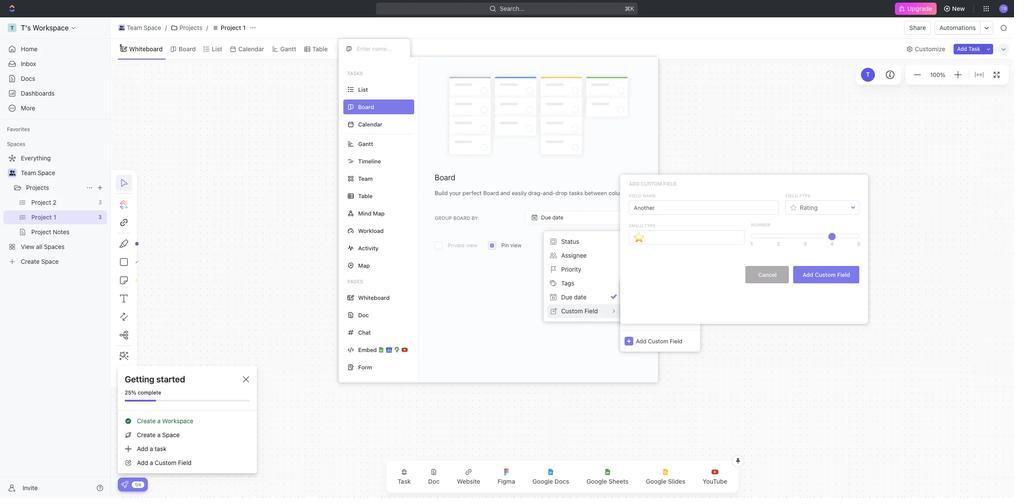Task type: vqa. For each thing, say whether or not it's contained in the screenshot.
2nd "Create" from the bottom of the page
yes



Task type: locate. For each thing, give the bounding box(es) containing it.
board
[[179, 45, 196, 52], [435, 173, 456, 182], [616, 242, 632, 249]]

field type
[[786, 193, 811, 198]]

0 vertical spatial type
[[800, 193, 811, 198]]

board left list link
[[179, 45, 196, 52]]

tree inside the sidebar navigation
[[3, 151, 107, 269]]

a for workspace
[[157, 417, 161, 425]]

Enter name... field
[[356, 45, 403, 53]]

team space inside the sidebar navigation
[[21, 169, 55, 177]]

due for due date dropdown button
[[541, 214, 551, 221]]

1 horizontal spatial doc
[[428, 478, 440, 485]]

sheets
[[609, 478, 629, 485]]

0 horizontal spatial whiteboard
[[129, 45, 163, 52]]

cancel button
[[746, 266, 789, 284]]

0 vertical spatial docs
[[21, 75, 35, 82]]

0 horizontal spatial 1
[[243, 24, 246, 31]]

1 horizontal spatial google
[[587, 478, 607, 485]]

team space up whiteboard link
[[127, 24, 161, 31]]

team inside the sidebar navigation
[[21, 169, 36, 177]]

0 horizontal spatial date
[[553, 214, 564, 221]]

0 horizontal spatial task
[[398, 478, 411, 485]]

1 horizontal spatial table
[[358, 192, 373, 199]]

getting started
[[125, 374, 185, 384]]

1 vertical spatial projects link
[[26, 181, 83, 195]]

1 horizontal spatial calendar
[[358, 121, 383, 128]]

dashboards link
[[3, 87, 107, 100]]

0 horizontal spatial /
[[165, 24, 167, 31]]

favorites button
[[3, 124, 33, 135]]

new button
[[940, 2, 971, 16]]

5
[[858, 241, 861, 247]]

0 vertical spatial create
[[137, 417, 156, 425]]

space right user group icon
[[38, 169, 55, 177]]

due date inside button
[[561, 293, 587, 301]]

0 vertical spatial map
[[373, 210, 385, 217]]

map
[[373, 210, 385, 217], [358, 262, 370, 269]]

whiteboard up chat at bottom left
[[358, 294, 390, 301]]

1 right project
[[243, 24, 246, 31]]

1 vertical spatial create
[[137, 431, 156, 439]]

projects
[[180, 24, 202, 31], [26, 184, 49, 191]]

space inside the sidebar navigation
[[38, 169, 55, 177]]

create up create a space
[[137, 417, 156, 425]]

workspace
[[162, 417, 193, 425]]

0 horizontal spatial doc
[[358, 312, 369, 319]]

0 horizontal spatial list
[[212, 45, 222, 52]]

0 horizontal spatial docs
[[21, 75, 35, 82]]

type
[[800, 193, 811, 198], [644, 223, 656, 228]]

table right gantt link
[[312, 45, 328, 52]]

docs
[[21, 75, 35, 82], [555, 478, 569, 485]]

gantt left table link
[[280, 45, 296, 52]]

0 vertical spatial due date
[[541, 214, 564, 221]]

search...
[[500, 5, 525, 12]]

timeline
[[358, 158, 381, 165]]

google right figma
[[533, 478, 553, 485]]

1 horizontal spatial /
[[206, 24, 208, 31]]

0 vertical spatial date
[[553, 214, 564, 221]]

onboarding checklist button image
[[121, 481, 128, 488]]

1 create from the top
[[137, 417, 156, 425]]

due date up 'status'
[[541, 214, 564, 221]]

0 vertical spatial task
[[969, 45, 981, 52]]

doc up chat at bottom left
[[358, 312, 369, 319]]

space up whiteboard link
[[144, 24, 161, 31]]

due inside due date dropdown button
[[541, 214, 551, 221]]

⭐ button
[[629, 230, 745, 245]]

google left "sheets"
[[587, 478, 607, 485]]

priority button
[[547, 263, 621, 277]]

date up custom field
[[574, 293, 587, 301]]

group board by:
[[435, 215, 479, 221]]

google for google sheets
[[587, 478, 607, 485]]

a for space
[[157, 431, 161, 439]]

0 horizontal spatial gantt
[[280, 45, 296, 52]]

1 vertical spatial team space
[[21, 169, 55, 177]]

1 vertical spatial whiteboard
[[358, 294, 390, 301]]

space down create a workspace
[[162, 431, 180, 439]]

date up 'status'
[[553, 214, 564, 221]]

1 horizontal spatial projects
[[180, 24, 202, 31]]

docs inside button
[[555, 478, 569, 485]]

date inside dropdown button
[[553, 214, 564, 221]]

0 vertical spatial team space link
[[116, 23, 163, 33]]

2 vertical spatial space
[[162, 431, 180, 439]]

team space
[[127, 24, 161, 31], [21, 169, 55, 177]]

due date
[[541, 214, 564, 221], [561, 293, 587, 301]]

1 horizontal spatial type
[[800, 193, 811, 198]]

0 horizontal spatial space
[[38, 169, 55, 177]]

1 google from the left
[[533, 478, 553, 485]]

type for emoji type ⭐
[[644, 223, 656, 228]]

table
[[312, 45, 328, 52], [358, 192, 373, 199]]

1 horizontal spatial map
[[373, 210, 385, 217]]

3 google from the left
[[646, 478, 667, 485]]

1
[[243, 24, 246, 31], [751, 241, 753, 247]]

home link
[[3, 42, 107, 56]]

calendar up timeline
[[358, 121, 383, 128]]

1 vertical spatial doc
[[428, 478, 440, 485]]

1 horizontal spatial docs
[[555, 478, 569, 485]]

type inside emoji type ⭐
[[644, 223, 656, 228]]

due date for due date button
[[561, 293, 587, 301]]

team space link
[[116, 23, 163, 33], [21, 166, 105, 180]]

cancel
[[758, 271, 777, 278]]

1 horizontal spatial projects link
[[169, 23, 205, 33]]

custom inside button
[[815, 271, 836, 278]]

2 google from the left
[[587, 478, 607, 485]]

calendar down project 1
[[238, 45, 264, 52]]

1 vertical spatial projects
[[26, 184, 49, 191]]

team down timeline
[[358, 175, 373, 182]]

google inside button
[[587, 478, 607, 485]]

table up mind
[[358, 192, 373, 199]]

1 horizontal spatial gantt
[[358, 140, 373, 147]]

0 vertical spatial projects link
[[169, 23, 205, 33]]

1 horizontal spatial team space
[[127, 24, 161, 31]]

complete
[[138, 390, 161, 396]]

a
[[157, 417, 161, 425], [157, 431, 161, 439], [150, 445, 153, 453], [150, 459, 153, 467]]

team right user group icon
[[21, 169, 36, 177]]

custom field
[[561, 307, 598, 315]]

task button
[[391, 464, 418, 491]]

task down automations button
[[969, 45, 981, 52]]

0 vertical spatial whiteboard
[[129, 45, 163, 52]]

doc
[[358, 312, 369, 319], [428, 478, 440, 485]]

map down activity
[[358, 262, 370, 269]]

2 horizontal spatial google
[[646, 478, 667, 485]]

team space right user group icon
[[21, 169, 55, 177]]

started
[[156, 374, 185, 384]]

0 vertical spatial board
[[179, 45, 196, 52]]

view
[[350, 45, 364, 52]]

2 horizontal spatial space
[[162, 431, 180, 439]]

type right emoji
[[644, 223, 656, 228]]

0 horizontal spatial projects link
[[26, 181, 83, 195]]

0 vertical spatial due
[[541, 214, 551, 221]]

spaces
[[7, 141, 25, 147]]

create for create a workspace
[[137, 417, 156, 425]]

0 vertical spatial list
[[212, 45, 222, 52]]

Enter name... text field
[[629, 200, 779, 215]]

create
[[137, 417, 156, 425], [137, 431, 156, 439]]

0 horizontal spatial table
[[312, 45, 328, 52]]

1 horizontal spatial date
[[574, 293, 587, 301]]

2 create from the top
[[137, 431, 156, 439]]

add board
[[604, 242, 632, 249]]

/
[[165, 24, 167, 31], [206, 24, 208, 31]]

due
[[541, 214, 551, 221], [561, 293, 573, 301]]

figma button
[[491, 464, 522, 491]]

a for custom
[[150, 459, 153, 467]]

gantt
[[280, 45, 296, 52], [358, 140, 373, 147]]

1 horizontal spatial list
[[358, 86, 368, 93]]

gantt up timeline
[[358, 140, 373, 147]]

add
[[958, 45, 968, 52], [629, 181, 640, 187], [604, 242, 615, 249], [803, 271, 814, 278], [636, 338, 647, 345], [137, 445, 148, 453], [137, 459, 148, 467]]

calendar
[[238, 45, 264, 52], [358, 121, 383, 128]]

google for google docs
[[533, 478, 553, 485]]

1 horizontal spatial task
[[969, 45, 981, 52]]

add custom field
[[629, 181, 677, 187], [803, 271, 851, 278], [636, 338, 683, 345]]

google slides button
[[639, 464, 693, 491]]

new
[[953, 5, 965, 12]]

a down the add a task on the bottom left of the page
[[150, 459, 153, 467]]

calendar link
[[237, 43, 264, 55]]

google sheets button
[[580, 464, 636, 491]]

1 horizontal spatial 1
[[751, 241, 753, 247]]

1 vertical spatial type
[[644, 223, 656, 228]]

1 vertical spatial space
[[38, 169, 55, 177]]

projects link
[[169, 23, 205, 33], [26, 181, 83, 195]]

1 vertical spatial due date
[[561, 293, 587, 301]]

0 vertical spatial projects
[[180, 24, 202, 31]]

task left doc "button"
[[398, 478, 411, 485]]

tree
[[3, 151, 107, 269]]

upgrade
[[908, 5, 933, 12]]

0 vertical spatial gantt
[[280, 45, 296, 52]]

0 horizontal spatial projects
[[26, 184, 49, 191]]

google
[[533, 478, 553, 485], [587, 478, 607, 485], [646, 478, 667, 485]]

youtube
[[703, 478, 728, 485]]

space
[[144, 24, 161, 31], [38, 169, 55, 177], [162, 431, 180, 439]]

1 vertical spatial map
[[358, 262, 370, 269]]

1 vertical spatial table
[[358, 192, 373, 199]]

board left ⭐
[[616, 242, 632, 249]]

0 horizontal spatial type
[[644, 223, 656, 228]]

invite
[[23, 484, 38, 492]]

0 vertical spatial team space
[[127, 24, 161, 31]]

due date inside dropdown button
[[541, 214, 564, 221]]

date
[[553, 214, 564, 221], [574, 293, 587, 301]]

due date up custom field
[[561, 293, 587, 301]]

a up task
[[157, 431, 161, 439]]

add custom field inside add custom field dropdown button
[[636, 338, 683, 345]]

a up create a space
[[157, 417, 161, 425]]

1 vertical spatial date
[[574, 293, 587, 301]]

1 vertical spatial task
[[398, 478, 411, 485]]

doc right task button
[[428, 478, 440, 485]]

by:
[[472, 215, 479, 221]]

0 vertical spatial doc
[[358, 312, 369, 319]]

list down the view
[[358, 86, 368, 93]]

website
[[457, 478, 480, 485]]

onboarding checklist button element
[[121, 481, 128, 488]]

1 down number
[[751, 241, 753, 247]]

type up the rating
[[800, 193, 811, 198]]

field name
[[629, 193, 656, 198]]

add inside add task button
[[958, 45, 968, 52]]

1 horizontal spatial board
[[435, 173, 456, 182]]

0 horizontal spatial board
[[179, 45, 196, 52]]

tree containing team space
[[3, 151, 107, 269]]

2 / from the left
[[206, 24, 208, 31]]

0 horizontal spatial map
[[358, 262, 370, 269]]

board up "group"
[[435, 173, 456, 182]]

0 horizontal spatial calendar
[[238, 45, 264, 52]]

list down project 1 link
[[212, 45, 222, 52]]

create up the add a task on the bottom left of the page
[[137, 431, 156, 439]]

dashboards
[[21, 90, 55, 97]]

25% complete
[[125, 390, 161, 396]]

add inside add custom field dropdown button
[[636, 338, 647, 345]]

0 horizontal spatial team
[[21, 169, 36, 177]]

1 vertical spatial add custom field
[[803, 271, 851, 278]]

add a task
[[137, 445, 167, 453]]

0 horizontal spatial team space
[[21, 169, 55, 177]]

1 vertical spatial due
[[561, 293, 573, 301]]

google slides
[[646, 478, 686, 485]]

due inside due date button
[[561, 293, 573, 301]]

2 vertical spatial board
[[616, 242, 632, 249]]

map right mind
[[373, 210, 385, 217]]

date inside button
[[574, 293, 587, 301]]

due for due date button
[[561, 293, 573, 301]]

view button
[[339, 39, 367, 59]]

status button
[[547, 235, 621, 249]]

task
[[969, 45, 981, 52], [398, 478, 411, 485]]

⌘k
[[625, 5, 635, 12]]

1 vertical spatial docs
[[555, 478, 569, 485]]

0 horizontal spatial team space link
[[21, 166, 105, 180]]

google left the slides on the right
[[646, 478, 667, 485]]

0 horizontal spatial google
[[533, 478, 553, 485]]

whiteboard left board link on the top of the page
[[129, 45, 163, 52]]

0 horizontal spatial due
[[541, 214, 551, 221]]

2 vertical spatial add custom field
[[636, 338, 683, 345]]

0 vertical spatial 1
[[243, 24, 246, 31]]

1 horizontal spatial space
[[144, 24, 161, 31]]

team right user group image
[[127, 24, 142, 31]]

a left task
[[150, 445, 153, 453]]

youtube button
[[696, 464, 735, 491]]

1 vertical spatial 1
[[751, 241, 753, 247]]

1 horizontal spatial due
[[561, 293, 573, 301]]

type for field type
[[800, 193, 811, 198]]



Task type: describe. For each thing, give the bounding box(es) containing it.
upgrade link
[[895, 3, 937, 15]]

projects inside tree
[[26, 184, 49, 191]]

task inside button
[[398, 478, 411, 485]]

user group image
[[9, 170, 15, 176]]

0 vertical spatial calendar
[[238, 45, 264, 52]]

share button
[[905, 21, 932, 35]]

1 vertical spatial calendar
[[358, 121, 383, 128]]

projects link inside tree
[[26, 181, 83, 195]]

project 1
[[221, 24, 246, 31]]

favorites
[[7, 126, 30, 133]]

getting
[[125, 374, 154, 384]]

mind map
[[358, 210, 385, 217]]

task inside button
[[969, 45, 981, 52]]

chat
[[358, 329, 371, 336]]

assignee button
[[547, 249, 621, 263]]

create a workspace
[[137, 417, 193, 425]]

add inside add custom field button
[[803, 271, 814, 278]]

2 horizontal spatial team
[[358, 175, 373, 182]]

emoji type ⭐
[[629, 223, 656, 244]]

customize button
[[904, 43, 948, 55]]

website button
[[450, 464, 487, 491]]

project 1 link
[[210, 23, 248, 33]]

number
[[751, 222, 771, 227]]

name
[[643, 193, 656, 198]]

100% button
[[929, 69, 948, 80]]

sidebar navigation
[[0, 17, 111, 498]]

activity
[[358, 245, 379, 252]]

gantt link
[[279, 43, 296, 55]]

1 vertical spatial list
[[358, 86, 368, 93]]

4
[[831, 241, 834, 247]]

priority
[[561, 266, 581, 273]]

date for due date dropdown button
[[553, 214, 564, 221]]

custom field button
[[547, 304, 621, 318]]

2
[[777, 241, 780, 247]]

home
[[21, 45, 38, 53]]

25%
[[125, 390, 136, 396]]

google docs
[[533, 478, 569, 485]]

3
[[804, 241, 807, 247]]

form
[[358, 364, 372, 371]]

mind
[[358, 210, 372, 217]]

board link
[[177, 43, 196, 55]]

1 vertical spatial team space link
[[21, 166, 105, 180]]

0 vertical spatial add custom field
[[629, 181, 677, 187]]

t
[[867, 71, 870, 78]]

1 horizontal spatial whiteboard
[[358, 294, 390, 301]]

create a space
[[137, 431, 180, 439]]

add custom field inside add custom field button
[[803, 271, 851, 278]]

due date for due date dropdown button
[[541, 214, 564, 221]]

emoji
[[629, 223, 643, 228]]

1 horizontal spatial team space link
[[116, 23, 163, 33]]

view button
[[339, 43, 367, 55]]

table link
[[311, 43, 328, 55]]

whiteboard link
[[127, 43, 163, 55]]

customize
[[915, 45, 946, 52]]

add custom field button
[[621, 330, 701, 352]]

1 vertical spatial gantt
[[358, 140, 373, 147]]

inbox link
[[3, 57, 107, 71]]

automations
[[940, 24, 976, 31]]

⭐
[[634, 231, 644, 244]]

2 horizontal spatial board
[[616, 242, 632, 249]]

create for create a space
[[137, 431, 156, 439]]

tags button
[[547, 277, 621, 290]]

docs link
[[3, 72, 107, 86]]

list link
[[210, 43, 222, 55]]

status
[[561, 238, 579, 245]]

inbox
[[21, 60, 36, 67]]

due date button
[[525, 211, 643, 225]]

add a custom field
[[137, 459, 192, 467]]

add custom field button
[[794, 266, 860, 284]]

add task button
[[954, 44, 984, 54]]

slides
[[668, 478, 686, 485]]

a for task
[[150, 445, 153, 453]]

1 horizontal spatial team
[[127, 24, 142, 31]]

rating button
[[786, 200, 859, 215]]

automations button
[[936, 21, 981, 34]]

task
[[155, 445, 167, 453]]

close image
[[243, 377, 249, 383]]

embed
[[358, 346, 377, 353]]

doc inside "button"
[[428, 478, 440, 485]]

1 / from the left
[[165, 24, 167, 31]]

tags
[[561, 280, 575, 287]]

google sheets
[[587, 478, 629, 485]]

project
[[221, 24, 241, 31]]

0 vertical spatial space
[[144, 24, 161, 31]]

add task
[[958, 45, 981, 52]]

rating
[[800, 204, 818, 211]]

google for google slides
[[646, 478, 667, 485]]

workload
[[358, 227, 384, 234]]

date for due date button
[[574, 293, 587, 301]]

assignee
[[561, 252, 587, 259]]

0 vertical spatial table
[[312, 45, 328, 52]]

1 vertical spatial board
[[435, 173, 456, 182]]

board
[[453, 215, 470, 221]]

doc button
[[421, 464, 447, 491]]

due date button
[[547, 290, 621, 304]]

user group image
[[119, 26, 124, 30]]

field inside button
[[838, 271, 851, 278]]

docs inside the sidebar navigation
[[21, 75, 35, 82]]

google docs button
[[526, 464, 576, 491]]

figma
[[498, 478, 515, 485]]



